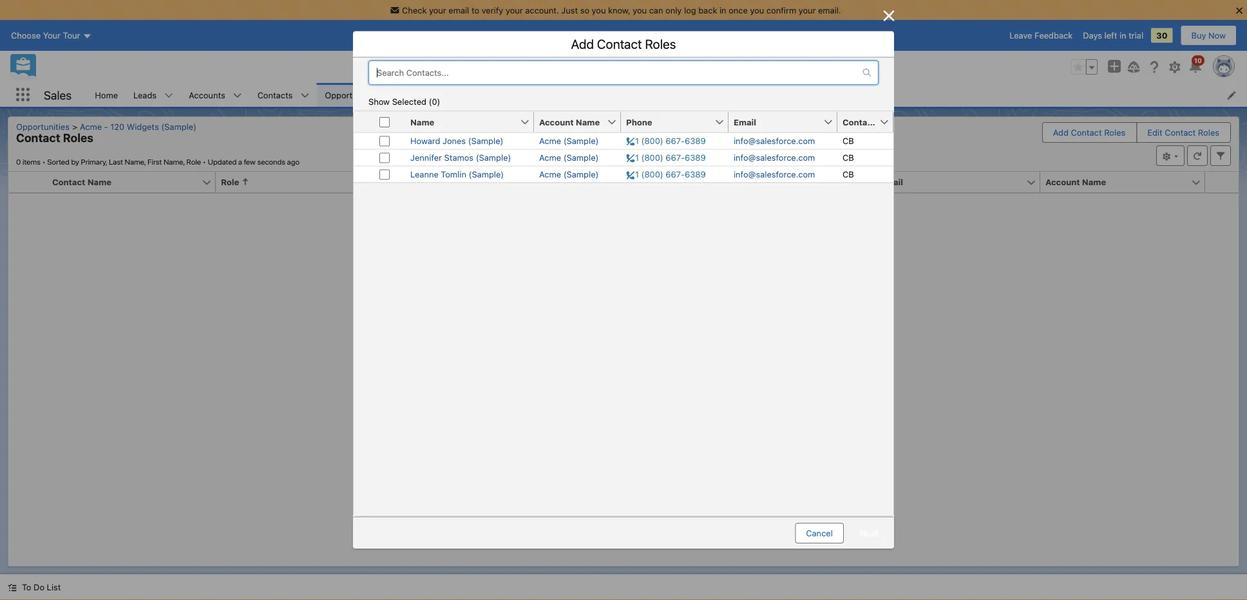 Task type: vqa. For each thing, say whether or not it's contained in the screenshot.
the top least
no



Task type: describe. For each thing, give the bounding box(es) containing it.
widgets
[[127, 122, 159, 131]]

seconds
[[257, 157, 285, 166]]

contact roles|contact roles|list view element
[[8, 117, 1239, 567]]

1 vertical spatial phone button
[[710, 172, 861, 193]]

email
[[449, 5, 469, 15]]

cb for howard jones (sample)
[[843, 136, 854, 146]]

leave feedback
[[1010, 31, 1073, 40]]

acme inside contact roles|contact roles|list view element
[[80, 122, 102, 131]]

name element
[[405, 112, 542, 133]]

primary,
[[81, 157, 107, 166]]

account for bottom account name element
[[1045, 177, 1080, 187]]

leads
[[133, 90, 157, 100]]

info@salesforce.com for jennifer stamos (sample)
[[734, 153, 815, 162]]

leave
[[1010, 31, 1032, 40]]

back
[[698, 5, 717, 15]]

next button
[[849, 524, 889, 544]]

acme - 120 widgets (sample) link
[[75, 122, 202, 131]]

0 horizontal spatial role
[[186, 157, 201, 166]]

(sample) inside howard jones (sample) 'link'
[[468, 136, 503, 146]]

updated
[[208, 157, 237, 166]]

search...
[[500, 62, 534, 72]]

howard
[[410, 136, 440, 146]]

accounts list item
[[181, 83, 250, 107]]

email.
[[818, 5, 841, 15]]

name for contact name element
[[87, 177, 111, 187]]

email button for bottom email element
[[875, 172, 1026, 193]]

info@salesforce.com for howard jones (sample)
[[734, 136, 815, 146]]

search... button
[[475, 57, 732, 77]]

buy
[[1191, 31, 1206, 40]]

phone button inside 'recently viewed' grid
[[621, 112, 714, 132]]

first
[[148, 157, 162, 166]]

calendar link
[[403, 83, 453, 107]]

just
[[561, 5, 578, 15]]

calendar
[[410, 90, 445, 100]]

account for account name element inside 'recently viewed' grid
[[539, 117, 574, 127]]

days
[[1083, 31, 1102, 40]]

edit contact roles button
[[1137, 123, 1230, 142]]

jennifer stamos (sample) link
[[410, 153, 511, 163]]

contacts link
[[250, 83, 300, 107]]

leave feedback link
[[1010, 31, 1073, 40]]

account name button for bottom account name element
[[1040, 172, 1191, 193]]

contact name button
[[47, 172, 202, 193]]

3 you from the left
[[750, 5, 764, 15]]

feedback
[[1035, 31, 1073, 40]]

roles down can
[[645, 36, 676, 51]]

(
[[429, 97, 432, 106]]

acme for jennifer stamos (sample)
[[539, 153, 561, 162]]

title element
[[381, 172, 553, 193]]

title button
[[381, 172, 531, 193]]

1 name, from the left
[[125, 157, 146, 166]]

accounts link
[[181, 83, 233, 107]]

edit
[[1147, 128, 1162, 138]]

info@salesforce.com for leanne tomlin (sample)
[[734, 170, 815, 179]]

item number element
[[8, 172, 47, 193]]

items
[[23, 157, 41, 166]]

howard jones (sample)
[[410, 136, 503, 146]]

role element
[[216, 172, 388, 193]]

sorted
[[47, 157, 69, 166]]

name inside name button
[[410, 117, 434, 127]]

acme (sample) link for howard jones (sample)
[[539, 136, 599, 146]]

by
[[71, 157, 79, 166]]

jennifer
[[410, 153, 442, 162]]

role inside button
[[221, 177, 239, 187]]

contact name
[[52, 177, 111, 187]]

once
[[729, 5, 748, 15]]

sales
[[44, 88, 72, 102]]

0 vertical spatial 0
[[432, 97, 437, 106]]

30
[[1156, 31, 1168, 40]]

to do list button
[[0, 575, 69, 601]]

role button
[[216, 172, 367, 193]]

1 vertical spatial account name element
[[1040, 172, 1213, 193]]

leanne tomlin (sample) link
[[410, 170, 504, 180]]

title
[[386, 177, 404, 187]]

0 horizontal spatial add
[[571, 36, 594, 51]]

acme (sample) link for jennifer stamos (sample)
[[539, 153, 599, 163]]

)
[[437, 97, 440, 106]]

account.
[[525, 5, 559, 15]]

home
[[95, 90, 118, 100]]

info@salesforce.com link for jennifer stamos (sample)
[[734, 153, 815, 163]]

log
[[684, 5, 696, 15]]

to
[[471, 5, 479, 15]]

to do list
[[22, 583, 61, 593]]

0 items • sorted by primary, last name, first name, role • updated a few seconds ago
[[16, 157, 300, 166]]

days left in trial
[[1083, 31, 1143, 40]]

acme for howard jones (sample)
[[539, 136, 561, 146]]

3 your from the left
[[799, 5, 816, 15]]

know,
[[608, 5, 630, 15]]

contact inside add contact roles button
[[1071, 128, 1102, 138]]

to
[[22, 583, 31, 593]]

contact name element
[[47, 172, 224, 193]]

list view controls image
[[1156, 146, 1185, 166]]

home link
[[87, 83, 126, 107]]

selected
[[392, 97, 426, 106]]

stamos
[[444, 153, 473, 162]]

1 • from the left
[[42, 157, 46, 166]]

cancel
[[806, 529, 833, 539]]

acme (sample) link for leanne tomlin (sample)
[[539, 170, 599, 180]]

contact inside edit contact roles button
[[1165, 128, 1196, 138]]

120
[[110, 122, 124, 131]]

primary
[[551, 177, 584, 187]]

roles up by
[[63, 131, 93, 145]]

0 vertical spatial opportunities link
[[317, 83, 386, 107]]

contact roles status
[[16, 157, 208, 166]]

next
[[860, 529, 878, 539]]

cb for jennifer stamos (sample)
[[843, 153, 854, 162]]

name for account name element inside 'recently viewed' grid
[[576, 117, 600, 127]]

roles left edit
[[1104, 128, 1125, 138]]

check
[[402, 5, 427, 15]]

primary element
[[546, 172, 718, 193]]

howard jones (sample) link
[[410, 136, 503, 146]]

account name inside 'recently viewed' grid
[[539, 117, 600, 127]]

click to dial disabled image for leanne tomlin (sample)
[[626, 170, 706, 180]]

accounts
[[189, 90, 225, 100]]

(sample) inside contact roles|contact roles|list view element
[[161, 122, 196, 131]]

1 horizontal spatial text default image
[[862, 68, 872, 77]]



Task type: locate. For each thing, give the bounding box(es) containing it.
email inside contact roles|contact roles|list view element
[[881, 177, 903, 187]]

1 vertical spatial cb
[[843, 153, 854, 162]]

you left can
[[633, 5, 647, 15]]

acme for leanne tomlin (sample)
[[539, 170, 561, 179]]

few
[[244, 157, 256, 166]]

1 vertical spatial 0
[[16, 157, 21, 166]]

2 your from the left
[[506, 5, 523, 15]]

recently viewed grid
[[354, 112, 901, 183]]

1 horizontal spatial in
[[1119, 31, 1126, 40]]

leads list item
[[126, 83, 181, 107]]

1 vertical spatial email element
[[875, 172, 1048, 193]]

email button inside contact roles|contact roles|list view element
[[875, 172, 1026, 193]]

email button for email element to the left
[[729, 112, 823, 132]]

1 horizontal spatial email button
[[875, 172, 1026, 193]]

1 vertical spatial add
[[1053, 128, 1069, 138]]

action image
[[1205, 172, 1239, 193]]

name,
[[125, 157, 146, 166], [164, 157, 185, 166]]

show
[[368, 97, 390, 106]]

3 info@salesforce.com from the top
[[734, 170, 815, 179]]

only
[[665, 5, 682, 15]]

name for bottom account name element
[[1082, 177, 1106, 187]]

2 click to dial disabled image from the top
[[626, 153, 706, 163]]

2 vertical spatial info@salesforce.com link
[[734, 170, 815, 180]]

0 vertical spatial phone
[[626, 117, 652, 127]]

account
[[539, 117, 574, 127], [1045, 177, 1080, 187]]

account name down add contact roles button
[[1045, 177, 1106, 187]]

0 horizontal spatial in
[[719, 5, 726, 15]]

1 vertical spatial email button
[[875, 172, 1026, 193]]

account inside 'recently viewed' grid
[[539, 117, 574, 127]]

buy now button
[[1180, 25, 1237, 46]]

you
[[592, 5, 606, 15], [633, 5, 647, 15], [750, 5, 764, 15]]

0 vertical spatial in
[[719, 5, 726, 15]]

(sample)
[[161, 122, 196, 131], [468, 136, 503, 146], [563, 136, 599, 146], [476, 153, 511, 162], [563, 153, 599, 162], [469, 170, 504, 179], [563, 170, 599, 179]]

text default image inside to do list button
[[8, 584, 17, 593]]

2 vertical spatial acme (sample) link
[[539, 170, 599, 180]]

1 vertical spatial opportunities
[[16, 122, 70, 131]]

click to dial disabled image for howard jones (sample)
[[626, 136, 706, 146]]

0 vertical spatial email element
[[729, 112, 845, 133]]

1 you from the left
[[592, 5, 606, 15]]

account name button down add contact roles button
[[1040, 172, 1191, 193]]

1 vertical spatial info@salesforce.com
[[734, 153, 815, 162]]

edit contact roles
[[1147, 128, 1219, 138]]

0 horizontal spatial account name element
[[534, 112, 629, 133]]

0 horizontal spatial account name
[[539, 117, 600, 127]]

jones
[[443, 136, 466, 146]]

role down the updated
[[221, 177, 239, 187]]

opportunities list item
[[317, 83, 403, 107]]

do
[[34, 583, 44, 593]]

acme (sample) for jennifer stamos (sample)
[[539, 153, 599, 162]]

1 info@salesforce.com from the top
[[734, 136, 815, 146]]

2 • from the left
[[203, 157, 206, 166]]

name button
[[405, 112, 520, 132]]

check your email to verify your account. just so you know, you can only log back in once you confirm your email.
[[402, 5, 841, 15]]

left
[[1104, 31, 1117, 40]]

role left the updated
[[186, 157, 201, 166]]

your right verify
[[506, 5, 523, 15]]

0 horizontal spatial opportunities link
[[16, 122, 75, 131]]

can
[[649, 5, 663, 15]]

2 acme (sample) from the top
[[539, 153, 599, 162]]

1 vertical spatial info@salesforce.com link
[[734, 153, 815, 163]]

0 vertical spatial opportunities
[[325, 90, 378, 100]]

verify
[[482, 5, 503, 15]]

roles
[[645, 36, 676, 51], [1104, 128, 1125, 138], [1198, 128, 1219, 138], [63, 131, 93, 145]]

phone for bottom phone button
[[716, 177, 742, 187]]

3 acme (sample) from the top
[[539, 170, 599, 179]]

0 vertical spatial acme (sample) link
[[539, 136, 599, 146]]

inverse image
[[881, 8, 897, 23]]

opportunities left selected
[[325, 90, 378, 100]]

(sample) inside the leanne tomlin (sample) link
[[469, 170, 504, 179]]

account name element down search... 'button'
[[534, 112, 629, 133]]

1 vertical spatial add contact roles
[[1053, 128, 1125, 138]]

0 vertical spatial account name
[[539, 117, 600, 127]]

tomlin
[[441, 170, 466, 179]]

phone
[[626, 117, 652, 127], [716, 177, 742, 187]]

email button
[[729, 112, 823, 132], [875, 172, 1026, 193]]

0 horizontal spatial account
[[539, 117, 574, 127]]

confirm
[[766, 5, 796, 15]]

your left the email at the left top
[[429, 5, 446, 15]]

ago
[[287, 157, 300, 166]]

list containing home
[[87, 83, 1247, 107]]

0 vertical spatial text default image
[[862, 68, 872, 77]]

name, right the last at top
[[125, 157, 146, 166]]

1 acme (sample) from the top
[[539, 136, 599, 146]]

roles up the action image
[[1198, 128, 1219, 138]]

name down primary,
[[87, 177, 111, 187]]

1 vertical spatial opportunities link
[[16, 122, 75, 131]]

3 click to dial disabled image from the top
[[626, 170, 706, 180]]

text default image left the to
[[8, 584, 17, 593]]

text default image up contact owner alias element
[[862, 68, 872, 77]]

list
[[87, 83, 1247, 107]]

0 vertical spatial add
[[571, 36, 594, 51]]

1 vertical spatial click to dial disabled image
[[626, 153, 706, 163]]

contacts list item
[[250, 83, 317, 107]]

(sample) inside jennifer stamos (sample) link
[[476, 153, 511, 162]]

2 info@salesforce.com from the top
[[734, 153, 815, 162]]

action element
[[1205, 172, 1239, 193]]

0 vertical spatial account
[[539, 117, 574, 127]]

account name element inside 'recently viewed' grid
[[534, 112, 629, 133]]

0 vertical spatial email button
[[729, 112, 823, 132]]

account name up primary on the left top of page
[[539, 117, 600, 127]]

you right so
[[592, 5, 606, 15]]

email
[[734, 117, 756, 127], [881, 177, 903, 187]]

phone button
[[621, 112, 714, 132], [710, 172, 861, 193]]

0 horizontal spatial your
[[429, 5, 446, 15]]

account name button for account name element inside 'recently viewed' grid
[[534, 112, 607, 132]]

1 acme (sample) link from the top
[[539, 136, 599, 146]]

leanne tomlin (sample)
[[410, 170, 504, 179]]

name down search contacts... 'text box'
[[576, 117, 600, 127]]

info@salesforce.com link
[[734, 136, 815, 146], [734, 153, 815, 163], [734, 170, 815, 180]]

0 horizontal spatial 0
[[16, 157, 21, 166]]

2 acme (sample) link from the top
[[539, 153, 599, 163]]

name up howard
[[410, 117, 434, 127]]

1 horizontal spatial add contact roles
[[1053, 128, 1125, 138]]

• right items
[[42, 157, 46, 166]]

1 click to dial disabled image from the top
[[626, 136, 706, 146]]

1 vertical spatial acme (sample)
[[539, 153, 599, 162]]

a
[[238, 157, 242, 166]]

calendar list item
[[403, 83, 470, 107]]

1 vertical spatial account name
[[1045, 177, 1106, 187]]

cancel button
[[795, 524, 844, 544]]

account up primary on the left top of page
[[539, 117, 574, 127]]

opportunities inside list item
[[325, 90, 378, 100]]

acme (sample) for howard jones (sample)
[[539, 136, 599, 146]]

1 vertical spatial in
[[1119, 31, 1126, 40]]

phone inside 'recently viewed' grid
[[626, 117, 652, 127]]

add contact roles inside button
[[1053, 128, 1125, 138]]

leads link
[[126, 83, 164, 107]]

contact roles
[[16, 131, 93, 145]]

email button inside 'recently viewed' grid
[[729, 112, 823, 132]]

1 horizontal spatial account
[[1045, 177, 1080, 187]]

0 horizontal spatial opportunities
[[16, 122, 70, 131]]

add contact roles
[[571, 36, 676, 51], [1053, 128, 1125, 138]]

phone for phone button inside 'recently viewed' grid
[[626, 117, 652, 127]]

click to dial disabled image for jennifer stamos (sample)
[[626, 153, 706, 163]]

2 vertical spatial info@salesforce.com
[[734, 170, 815, 179]]

1 vertical spatial email
[[881, 177, 903, 187]]

last
[[109, 157, 123, 166]]

1 horizontal spatial opportunities link
[[317, 83, 386, 107]]

account name button up primary on the left top of page
[[534, 112, 607, 132]]

account down add contact roles button
[[1045, 177, 1080, 187]]

1 horizontal spatial you
[[633, 5, 647, 15]]

acme - 120 widgets (sample)
[[80, 122, 196, 131]]

0 vertical spatial account name button
[[534, 112, 607, 132]]

email for email element to the left
[[734, 117, 756, 127]]

1 horizontal spatial your
[[506, 5, 523, 15]]

email for bottom email element
[[881, 177, 903, 187]]

so
[[580, 5, 589, 15]]

• left the updated
[[203, 157, 206, 166]]

1 horizontal spatial name,
[[164, 157, 185, 166]]

0 horizontal spatial email button
[[729, 112, 823, 132]]

0 vertical spatial cb
[[843, 136, 854, 146]]

1 horizontal spatial account name
[[1045, 177, 1106, 187]]

contact owner alias element
[[837, 112, 901, 133]]

opportunities link left selected
[[317, 83, 386, 107]]

item number image
[[8, 172, 47, 193]]

0 vertical spatial info@salesforce.com
[[734, 136, 815, 146]]

account name button inside contact roles|contact roles|list view element
[[1040, 172, 1191, 193]]

1 horizontal spatial phone
[[716, 177, 742, 187]]

in right back
[[719, 5, 726, 15]]

0 horizontal spatial text default image
[[8, 584, 17, 593]]

2 name, from the left
[[164, 157, 185, 166]]

show selected ( 0 )
[[368, 97, 440, 106]]

1 vertical spatial phone
[[716, 177, 742, 187]]

leanne
[[410, 170, 439, 179]]

click to dial disabled image
[[626, 136, 706, 146], [626, 153, 706, 163], [626, 170, 706, 180]]

in
[[719, 5, 726, 15], [1119, 31, 1126, 40]]

2 cb from the top
[[843, 153, 854, 162]]

acme (sample) link
[[539, 136, 599, 146], [539, 153, 599, 163], [539, 170, 599, 180]]

0 inside contact roles|contact roles|list view element
[[16, 157, 21, 166]]

0 vertical spatial phone button
[[621, 112, 714, 132]]

0 horizontal spatial you
[[592, 5, 606, 15]]

2 horizontal spatial your
[[799, 5, 816, 15]]

cb for leanne tomlin (sample)
[[843, 170, 854, 179]]

1 horizontal spatial add
[[1053, 128, 1069, 138]]

your left email.
[[799, 5, 816, 15]]

trial
[[1129, 31, 1143, 40]]

0 horizontal spatial add contact roles
[[571, 36, 676, 51]]

add inside button
[[1053, 128, 1069, 138]]

opportunities down sales
[[16, 122, 70, 131]]

0 vertical spatial acme (sample)
[[539, 136, 599, 146]]

1 horizontal spatial role
[[221, 177, 239, 187]]

opportunities link down sales
[[16, 122, 75, 131]]

cell inside 'recently viewed' grid
[[354, 112, 405, 133]]

1 your from the left
[[429, 5, 446, 15]]

phone element
[[621, 112, 736, 133], [710, 172, 883, 193]]

now
[[1208, 31, 1226, 40]]

0 horizontal spatial account name button
[[534, 112, 607, 132]]

2 vertical spatial acme (sample)
[[539, 170, 599, 179]]

account name element down list view controls icon
[[1040, 172, 1213, 193]]

account name element
[[534, 112, 629, 133], [1040, 172, 1213, 193]]

account inside contact roles|contact roles|list view element
[[1045, 177, 1080, 187]]

0 vertical spatial role
[[186, 157, 201, 166]]

2 horizontal spatial you
[[750, 5, 764, 15]]

0 vertical spatial add contact roles
[[571, 36, 676, 51]]

1 cb from the top
[[843, 136, 854, 146]]

1 vertical spatial role
[[221, 177, 239, 187]]

1 horizontal spatial account name element
[[1040, 172, 1213, 193]]

contacts
[[257, 90, 293, 100]]

-
[[104, 122, 108, 131]]

name down add contact roles button
[[1082, 177, 1106, 187]]

1 horizontal spatial •
[[203, 157, 206, 166]]

0 horizontal spatial •
[[42, 157, 46, 166]]

1 info@salesforce.com link from the top
[[734, 136, 815, 146]]

account name
[[539, 117, 600, 127], [1045, 177, 1106, 187]]

contact
[[597, 36, 642, 51], [1071, 128, 1102, 138], [1165, 128, 1196, 138], [16, 131, 60, 145], [52, 177, 85, 187]]

email element
[[729, 112, 845, 133], [875, 172, 1048, 193]]

list
[[47, 583, 61, 593]]

3 info@salesforce.com link from the top
[[734, 170, 815, 180]]

group
[[1071, 59, 1098, 75]]

0 vertical spatial email
[[734, 117, 756, 127]]

1 vertical spatial account
[[1045, 177, 1080, 187]]

opportunities inside contact roles|contact roles|list view element
[[16, 122, 70, 131]]

contact inside contact name button
[[52, 177, 85, 187]]

info@salesforce.com link for howard jones (sample)
[[734, 136, 815, 146]]

3 cb from the top
[[843, 170, 854, 179]]

1 horizontal spatial email element
[[875, 172, 1048, 193]]

2 you from the left
[[633, 5, 647, 15]]

email inside 'recently viewed' grid
[[734, 117, 756, 127]]

name inside contact name button
[[87, 177, 111, 187]]

1 horizontal spatial account name button
[[1040, 172, 1191, 193]]

cb
[[843, 136, 854, 146], [843, 153, 854, 162], [843, 170, 854, 179]]

0 horizontal spatial phone
[[626, 117, 652, 127]]

1 horizontal spatial email
[[881, 177, 903, 187]]

1 vertical spatial phone element
[[710, 172, 883, 193]]

1 horizontal spatial opportunities
[[325, 90, 378, 100]]

Search Contacts... text field
[[369, 61, 862, 84]]

phone inside contact roles|contact roles|list view element
[[716, 177, 742, 187]]

name, right first
[[164, 157, 185, 166]]

name
[[410, 117, 434, 127], [576, 117, 600, 127], [87, 177, 111, 187], [1082, 177, 1106, 187]]

0 vertical spatial account name element
[[534, 112, 629, 133]]

cell
[[354, 112, 405, 133]]

2 vertical spatial cb
[[843, 170, 854, 179]]

account name inside contact roles|contact roles|list view element
[[1045, 177, 1106, 187]]

2 vertical spatial click to dial disabled image
[[626, 170, 706, 180]]

acme (sample) for leanne tomlin (sample)
[[539, 170, 599, 179]]

3 acme (sample) link from the top
[[539, 170, 599, 180]]

2 info@salesforce.com link from the top
[[734, 153, 815, 163]]

1 vertical spatial acme (sample) link
[[539, 153, 599, 163]]

0 horizontal spatial email element
[[729, 112, 845, 133]]

account name button
[[534, 112, 607, 132], [1040, 172, 1191, 193]]

text default image
[[862, 68, 872, 77], [8, 584, 17, 593]]

add contact roles button
[[1043, 123, 1136, 142]]

list item
[[470, 83, 524, 107]]

opportunities link
[[317, 83, 386, 107], [16, 122, 75, 131]]

0 horizontal spatial email
[[734, 117, 756, 127]]

buy now
[[1191, 31, 1226, 40]]

you right once at right
[[750, 5, 764, 15]]

0 horizontal spatial name,
[[125, 157, 146, 166]]

1 horizontal spatial 0
[[432, 97, 437, 106]]

add
[[571, 36, 594, 51], [1053, 128, 1069, 138]]

jennifer stamos (sample)
[[410, 153, 511, 162]]

1 vertical spatial account name button
[[1040, 172, 1191, 193]]

info@salesforce.com link for leanne tomlin (sample)
[[734, 170, 815, 180]]

opportunities link inside contact roles|contact roles|list view element
[[16, 122, 75, 131]]

1 vertical spatial text default image
[[8, 584, 17, 593]]

in right left
[[1119, 31, 1126, 40]]

your
[[429, 5, 446, 15], [506, 5, 523, 15], [799, 5, 816, 15]]

0 vertical spatial info@salesforce.com link
[[734, 136, 815, 146]]

0 vertical spatial click to dial disabled image
[[626, 136, 706, 146]]

info@salesforce.com
[[734, 136, 815, 146], [734, 153, 815, 162], [734, 170, 815, 179]]

0 vertical spatial phone element
[[621, 112, 736, 133]]

acme (sample)
[[539, 136, 599, 146], [539, 153, 599, 162], [539, 170, 599, 179]]



